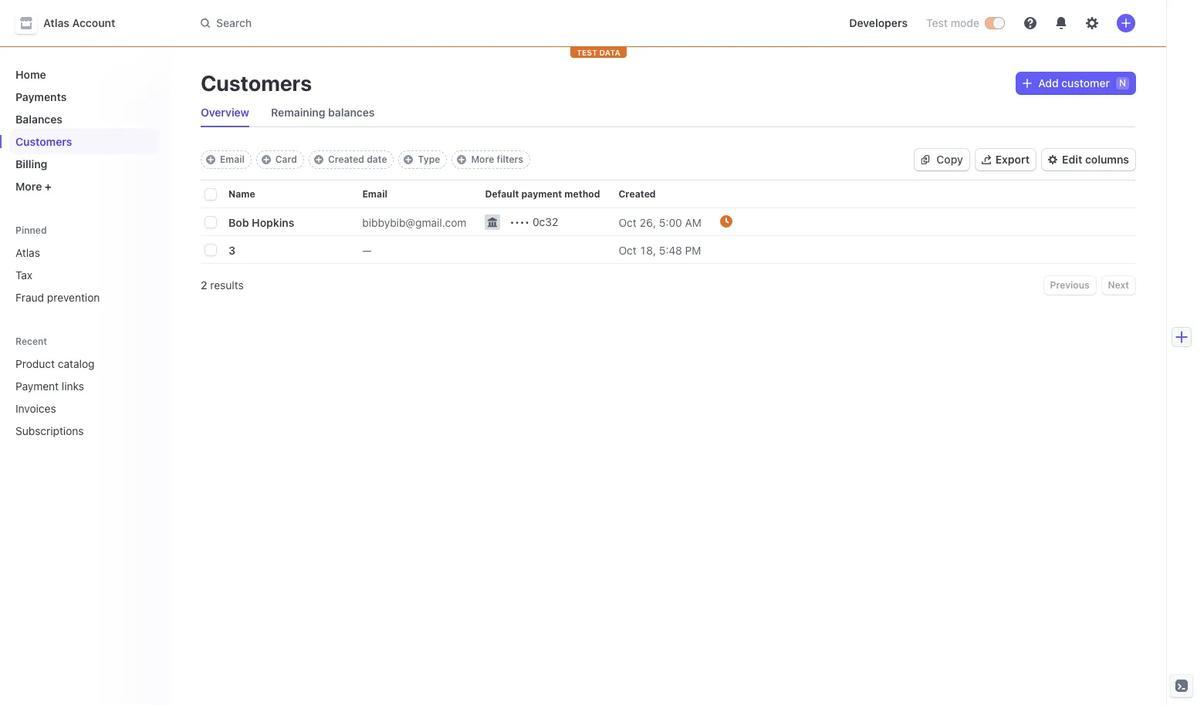 Task type: describe. For each thing, give the bounding box(es) containing it.
results
[[210, 279, 244, 292]]

bob
[[229, 216, 249, 229]]

notifications image
[[1056, 17, 1068, 29]]

pinned element
[[9, 240, 158, 310]]

fraud prevention
[[15, 291, 100, 304]]

home link
[[9, 62, 158, 87]]

18,
[[640, 244, 656, 257]]

payment
[[522, 188, 562, 200]]

payment
[[15, 380, 59, 393]]

more filters
[[471, 154, 524, 165]]

edit columns
[[1063, 153, 1130, 166]]

oct 18, 5:48 pm link
[[619, 237, 721, 263]]

default payment method
[[485, 188, 600, 200]]

invoices
[[15, 402, 56, 415]]

— link
[[363, 237, 485, 263]]

more for more filters
[[471, 154, 495, 165]]

oct 18, 5:48 pm
[[619, 244, 702, 257]]

add type image
[[404, 155, 414, 164]]

customers inside 'core navigation links' element
[[15, 135, 72, 148]]

atlas for atlas
[[15, 246, 40, 259]]

atlas link
[[9, 240, 158, 266]]

overview
[[201, 106, 249, 119]]

atlas account
[[43, 16, 115, 29]]

remaining balances link
[[265, 102, 381, 124]]

payment links
[[15, 380, 84, 393]]

links
[[62, 380, 84, 393]]

am
[[685, 216, 702, 229]]

bob hopkins link
[[229, 210, 313, 235]]

core navigation links element
[[9, 62, 158, 199]]

select item checkbox for bob hopkins
[[205, 217, 216, 228]]

5:48
[[659, 244, 683, 257]]

search
[[216, 16, 252, 29]]

test data
[[577, 48, 621, 57]]

remaining balances
[[271, 106, 375, 119]]

add email image
[[206, 155, 215, 164]]

subscriptions link
[[9, 419, 136, 444]]

created for created
[[619, 188, 656, 200]]

0 vertical spatial svg image
[[1023, 79, 1033, 88]]

oct 26, 5:00 am link
[[619, 210, 721, 235]]

account
[[72, 16, 115, 29]]

developers
[[850, 16, 908, 29]]

copy
[[937, 153, 964, 166]]

1 vertical spatial email
[[363, 188, 388, 200]]

customer
[[1062, 76, 1111, 90]]

oct for oct 18, 5:48 pm
[[619, 244, 637, 257]]

n
[[1120, 77, 1127, 89]]

customers link
[[9, 129, 158, 154]]

recent element
[[0, 351, 170, 444]]

created for created date
[[328, 154, 364, 165]]

more +
[[15, 180, 52, 193]]

created date
[[328, 154, 387, 165]]

subscriptions
[[15, 425, 84, 438]]

filters
[[497, 154, 524, 165]]

fraud prevention link
[[9, 285, 158, 310]]

oct for oct 26, 5:00 am
[[619, 216, 637, 229]]

edit columns button
[[1043, 149, 1136, 171]]

balances link
[[9, 107, 158, 132]]

balances
[[15, 113, 63, 126]]

mode
[[951, 16, 980, 29]]

pinned navigation links element
[[9, 224, 158, 310]]

test
[[927, 16, 948, 29]]

email inside toolbar
[[220, 154, 245, 165]]

hopkins
[[252, 216, 295, 229]]

date
[[367, 154, 387, 165]]

help image
[[1025, 17, 1037, 29]]

•••• 0c32
[[510, 215, 559, 229]]

product
[[15, 358, 55, 371]]

billing
[[15, 158, 47, 171]]

bibbybib@gmail.com
[[363, 216, 467, 229]]

previous
[[1051, 280, 1090, 291]]

home
[[15, 68, 46, 81]]

toolbar containing email
[[201, 151, 531, 169]]

payments
[[15, 90, 67, 103]]

previous button
[[1045, 276, 1096, 295]]

payment links link
[[9, 374, 136, 399]]

pinned
[[15, 225, 47, 236]]

prevention
[[47, 291, 100, 304]]



Task type: vqa. For each thing, say whether or not it's contained in the screenshot.
Celtic Bank Authorized User Terms Link
no



Task type: locate. For each thing, give the bounding box(es) containing it.
export button
[[976, 149, 1037, 171]]

remaining
[[271, 106, 326, 119]]

1 select item checkbox from the top
[[205, 217, 216, 228]]

1 horizontal spatial atlas
[[43, 16, 70, 29]]

oct left 18,
[[619, 244, 637, 257]]

customers
[[201, 70, 312, 96], [15, 135, 72, 148]]

1 vertical spatial select item checkbox
[[205, 245, 216, 256]]

0 horizontal spatial svg image
[[922, 155, 931, 165]]

1 vertical spatial atlas
[[15, 246, 40, 259]]

1 vertical spatial customers
[[15, 135, 72, 148]]

bob hopkins
[[229, 216, 295, 229]]

2 oct from the top
[[619, 244, 637, 257]]

created up 26,
[[619, 188, 656, 200]]

bibbybib@gmail.com link
[[363, 210, 485, 235]]

payments link
[[9, 84, 158, 110]]

2
[[201, 279, 207, 292]]

svg image
[[1023, 79, 1033, 88], [922, 155, 931, 165]]

select item checkbox for 3
[[205, 245, 216, 256]]

0 vertical spatial atlas
[[43, 16, 70, 29]]

••••
[[510, 215, 530, 229]]

add
[[1039, 76, 1059, 90]]

default
[[485, 188, 519, 200]]

0 vertical spatial oct
[[619, 216, 637, 229]]

2 select item checkbox from the top
[[205, 245, 216, 256]]

0 vertical spatial customers
[[201, 70, 312, 96]]

atlas left account
[[43, 16, 70, 29]]

0 horizontal spatial email
[[220, 154, 245, 165]]

1 oct from the top
[[619, 216, 637, 229]]

overview link
[[195, 102, 256, 124]]

tax link
[[9, 263, 158, 288]]

0 vertical spatial more
[[471, 154, 495, 165]]

more inside toolbar
[[471, 154, 495, 165]]

more left +
[[15, 180, 42, 193]]

tab list
[[195, 99, 1136, 127]]

1 vertical spatial svg image
[[922, 155, 931, 165]]

created right add created date image in the left top of the page
[[328, 154, 364, 165]]

svg image inside copy popup button
[[922, 155, 931, 165]]

0 horizontal spatial created
[[328, 154, 364, 165]]

1 vertical spatial more
[[15, 180, 42, 193]]

settings image
[[1087, 17, 1099, 29]]

add more filters image
[[457, 155, 467, 164]]

1 horizontal spatial more
[[471, 154, 495, 165]]

tax
[[15, 269, 32, 282]]

pm
[[685, 244, 702, 257]]

select item checkbox left the 3
[[205, 245, 216, 256]]

more inside 'core navigation links' element
[[15, 180, 42, 193]]

balances
[[328, 106, 375, 119]]

created
[[328, 154, 364, 165], [619, 188, 656, 200]]

copy button
[[916, 149, 970, 171]]

email down date
[[363, 188, 388, 200]]

toolbar
[[201, 151, 531, 169]]

catalog
[[58, 358, 95, 371]]

select item checkbox down select all checkbox
[[205, 217, 216, 228]]

oct left 26,
[[619, 216, 637, 229]]

oct
[[619, 216, 637, 229], [619, 244, 637, 257]]

fraud
[[15, 291, 44, 304]]

type
[[418, 154, 440, 165]]

2 results
[[201, 279, 244, 292]]

customers up overview
[[201, 70, 312, 96]]

Search text field
[[192, 9, 627, 37]]

test mode
[[927, 16, 980, 29]]

more for more +
[[15, 180, 42, 193]]

next
[[1109, 280, 1130, 291]]

Search search field
[[192, 9, 627, 37]]

atlas inside atlas link
[[15, 246, 40, 259]]

0 vertical spatial email
[[220, 154, 245, 165]]

3 link
[[229, 237, 313, 263]]

email
[[220, 154, 245, 165], [363, 188, 388, 200]]

atlas inside atlas account button
[[43, 16, 70, 29]]

oct 26, 5:00 am
[[619, 216, 702, 229]]

recent navigation links element
[[0, 335, 170, 444]]

next button
[[1103, 276, 1136, 295]]

add card image
[[262, 155, 271, 164]]

atlas
[[43, 16, 70, 29], [15, 246, 40, 259]]

0 vertical spatial select item checkbox
[[205, 217, 216, 228]]

edit
[[1063, 153, 1083, 166]]

name
[[229, 188, 255, 200]]

0 horizontal spatial atlas
[[15, 246, 40, 259]]

1 horizontal spatial customers
[[201, 70, 312, 96]]

invoices link
[[9, 396, 136, 422]]

tab list containing overview
[[195, 99, 1136, 127]]

0 horizontal spatial customers
[[15, 135, 72, 148]]

atlas account button
[[15, 12, 131, 34]]

email right add email 'image'
[[220, 154, 245, 165]]

product catalog
[[15, 358, 95, 371]]

svg image left add
[[1023, 79, 1033, 88]]

—
[[363, 244, 372, 257]]

card
[[276, 154, 297, 165]]

Select All checkbox
[[205, 189, 216, 200]]

method
[[565, 188, 600, 200]]

0c32
[[533, 215, 559, 229]]

atlas for atlas account
[[43, 16, 70, 29]]

add customer
[[1039, 76, 1111, 90]]

1 horizontal spatial email
[[363, 188, 388, 200]]

more right add more filters image
[[471, 154, 495, 165]]

atlas down pinned
[[15, 246, 40, 259]]

1 horizontal spatial created
[[619, 188, 656, 200]]

developers link
[[844, 11, 914, 36]]

Select Item checkbox
[[205, 217, 216, 228], [205, 245, 216, 256]]

more
[[471, 154, 495, 165], [15, 180, 42, 193]]

+
[[45, 180, 52, 193]]

1 horizontal spatial svg image
[[1023, 79, 1033, 88]]

5:00
[[659, 216, 683, 229]]

1 vertical spatial oct
[[619, 244, 637, 257]]

data
[[600, 48, 621, 57]]

26,
[[640, 216, 656, 229]]

test
[[577, 48, 598, 57]]

0 vertical spatial created
[[328, 154, 364, 165]]

svg image left copy
[[922, 155, 931, 165]]

billing link
[[9, 151, 158, 177]]

add created date image
[[314, 155, 324, 164]]

export
[[996, 153, 1030, 166]]

•••• 0c32 link
[[476, 205, 619, 236]]

0 horizontal spatial more
[[15, 180, 42, 193]]

customers down balances
[[15, 135, 72, 148]]

recent
[[15, 336, 47, 348]]

1 vertical spatial created
[[619, 188, 656, 200]]

3
[[229, 244, 236, 257]]



